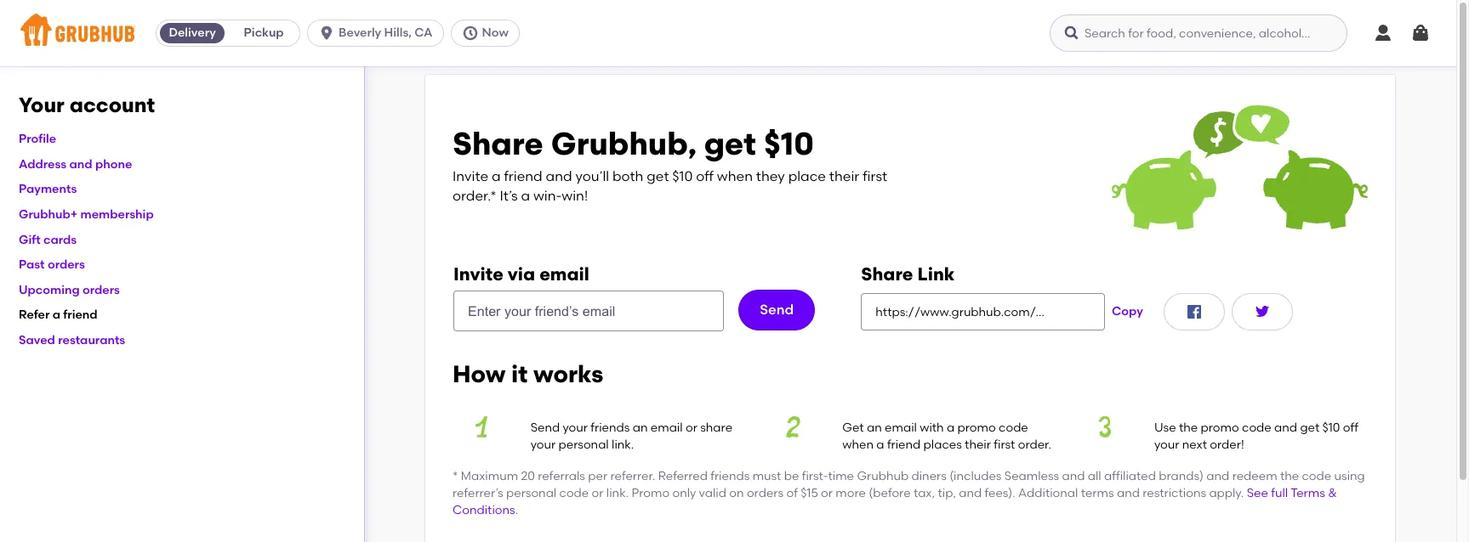 Task type: vqa. For each thing, say whether or not it's contained in the screenshot.
bottommost subscription pass icon
no



Task type: describe. For each thing, give the bounding box(es) containing it.
their inside share grubhub, get $10 invite a friend and you'll both get $10 off when they place their first order.* it's a win-win!
[[830, 169, 860, 185]]

share link
[[861, 264, 955, 285]]

orders inside * maximum 20 referrals per referrer. referred friends must be first-time grubhub diners (includes seamless and all affiliated brands) and redeem the code using referrer's personal code or link. promo only valid on orders of $15 or more (before tax, tip, and fees). additional terms and restrictions apply.
[[747, 487, 784, 501]]

upcoming orders link
[[19, 283, 120, 298]]

share
[[701, 421, 733, 436]]

referrer's
[[453, 487, 503, 501]]

profile link
[[19, 132, 56, 147]]

upcoming
[[19, 283, 80, 298]]

use
[[1155, 421, 1177, 436]]

and inside 'use the promo code and get $10 off your next order!'
[[1275, 421, 1298, 436]]

conditions
[[453, 504, 515, 518]]

now
[[482, 26, 509, 40]]

svg image inside beverly hills, ca button
[[318, 25, 335, 42]]

address and phone
[[19, 157, 132, 172]]

see full terms & conditions
[[453, 487, 1337, 518]]

and up apply.
[[1207, 469, 1230, 484]]

share grubhub and save image
[[1112, 102, 1368, 231]]

pickup button
[[228, 20, 300, 47]]

1 vertical spatial invite
[[454, 264, 504, 285]]

brands)
[[1159, 469, 1204, 484]]

order!
[[1210, 439, 1245, 453]]

promo inside get an email with a promo code when a friend places their first order.
[[958, 421, 996, 436]]

code down referrals
[[560, 487, 589, 501]]

share for link
[[861, 264, 914, 285]]

the inside * maximum 20 referrals per referrer. referred friends must be first-time grubhub diners (includes seamless and all affiliated brands) and redeem the code using referrer's personal code or link. promo only valid on orders of $15 or more (before tax, tip, and fees). additional terms and restrictions apply.
[[1281, 469, 1300, 484]]

off inside 'use the promo code and get $10 off your next order!'
[[1343, 421, 1359, 436]]

your account
[[19, 93, 155, 117]]

friends inside * maximum 20 referrals per referrer. referred friends must be first-time grubhub diners (includes seamless and all affiliated brands) and redeem the code using referrer's personal code or link. promo only valid on orders of $15 or more (before tax, tip, and fees). additional terms and restrictions apply.
[[711, 469, 750, 484]]

saved restaurants
[[19, 334, 125, 348]]

phone
[[95, 157, 132, 172]]

grubhub,
[[551, 125, 697, 163]]

invite inside share grubhub, get $10 invite a friend and you'll both get $10 off when they place their first order.* it's a win-win!
[[453, 169, 489, 185]]

1 horizontal spatial $10
[[764, 125, 814, 163]]

email inside the send your friends an email or share your personal link.
[[651, 421, 683, 436]]

svg image inside now button
[[462, 25, 479, 42]]

copy button
[[1105, 294, 1150, 331]]

fees).
[[985, 487, 1016, 501]]

code up terms
[[1302, 469, 1332, 484]]

it's
[[500, 188, 518, 204]]

using
[[1335, 469, 1366, 484]]

an inside get an email with a promo code when a friend places their first order.
[[867, 421, 882, 436]]

friend inside get an email with a promo code when a friend places their first order.
[[887, 439, 921, 453]]

0 horizontal spatial your
[[531, 439, 556, 453]]

2 horizontal spatial or
[[821, 487, 833, 501]]

a right with
[[947, 421, 955, 436]]

pickup
[[244, 26, 284, 40]]

both
[[613, 169, 644, 185]]

(before
[[869, 487, 911, 501]]

your
[[19, 93, 65, 117]]

grubhub
[[857, 469, 909, 484]]

tax,
[[914, 487, 935, 501]]

20
[[521, 469, 535, 484]]

how
[[453, 360, 506, 389]]

1 vertical spatial get
[[647, 169, 669, 185]]

referred
[[658, 469, 708, 484]]

a up grubhub
[[877, 439, 885, 453]]

send button
[[739, 290, 815, 331]]

friend inside share grubhub, get $10 invite a friend and you'll both get $10 off when they place their first order.* it's a win-win!
[[504, 169, 543, 185]]

1 horizontal spatial your
[[563, 421, 588, 436]]

now button
[[451, 20, 527, 47]]

with
[[920, 421, 944, 436]]

hills,
[[384, 26, 412, 40]]

account
[[69, 93, 155, 117]]

promo
[[632, 487, 670, 501]]

ca
[[415, 26, 433, 40]]

refer a friend
[[19, 308, 98, 323]]

past orders link
[[19, 258, 85, 272]]

beverly hills, ca button
[[307, 20, 451, 47]]

restrictions
[[1143, 487, 1207, 501]]

membership
[[80, 208, 154, 222]]

see full terms & conditions link
[[453, 487, 1337, 518]]

personal inside the send your friends an email or share your personal link.
[[559, 439, 609, 453]]

personal inside * maximum 20 referrals per referrer. referred friends must be first-time grubhub diners (includes seamless and all affiliated brands) and redeem the code using referrer's personal code or link. promo only valid on orders of $15 or more (before tax, tip, and fees). additional terms and restrictions apply.
[[506, 487, 557, 501]]

use the promo code and get $10 off your next order!
[[1155, 421, 1359, 453]]

send your friends an email or share your personal link.
[[531, 421, 733, 453]]

win!
[[562, 188, 588, 204]]

* maximum 20 referrals per referrer. referred friends must be first-time grubhub diners (includes seamless and all affiliated brands) and redeem the code using referrer's personal code or link. promo only valid on orders of $15 or more (before tax, tip, and fees). additional terms and restrictions apply.
[[453, 469, 1366, 501]]

diners
[[912, 469, 947, 484]]

more
[[836, 487, 866, 501]]

see
[[1247, 487, 1269, 501]]

code inside 'use the promo code and get $10 off your next order!'
[[1242, 421, 1272, 436]]

profile
[[19, 132, 56, 147]]

code inside get an email with a promo code when a friend places their first order.
[[999, 421, 1029, 436]]

when inside share grubhub, get $10 invite a friend and you'll both get $10 off when they place their first order.* it's a win-win!
[[717, 169, 753, 185]]

via
[[508, 264, 535, 285]]

gift cards link
[[19, 233, 77, 247]]

the inside 'use the promo code and get $10 off your next order!'
[[1179, 421, 1198, 436]]

share grubhub, get $10 invite a friend and you'll both get $10 off when they place their first order.* it's a win-win!
[[453, 125, 888, 204]]

of
[[787, 487, 798, 501]]

main navigation navigation
[[0, 0, 1457, 66]]

refer
[[19, 308, 50, 323]]

when inside get an email with a promo code when a friend places their first order.
[[843, 439, 874, 453]]

link
[[918, 264, 955, 285]]

restaurants
[[58, 334, 125, 348]]

past
[[19, 258, 45, 272]]

redeem
[[1233, 469, 1278, 484]]

share for grubhub,
[[453, 125, 544, 163]]

$10 inside 'use the promo code and get $10 off your next order!'
[[1323, 421, 1341, 436]]

all
[[1088, 469, 1102, 484]]

apply.
[[1210, 487, 1244, 501]]

0 horizontal spatial or
[[592, 487, 604, 501]]

next
[[1183, 439, 1208, 453]]

place
[[789, 169, 826, 185]]

a up it's
[[492, 169, 501, 185]]

refer a friend link
[[19, 308, 98, 323]]

link. inside the send your friends an email or share your personal link.
[[612, 439, 634, 453]]

it
[[511, 360, 528, 389]]

they
[[756, 169, 785, 185]]

*
[[453, 469, 458, 484]]

terms
[[1291, 487, 1326, 501]]

off inside share grubhub, get $10 invite a friend and you'll both get $10 off when they place their first order.* it's a win-win!
[[696, 169, 714, 185]]

first inside share grubhub, get $10 invite a friend and you'll both get $10 off when they place their first order.* it's a win-win!
[[863, 169, 888, 185]]

past orders
[[19, 258, 85, 272]]

2 horizontal spatial svg image
[[1252, 302, 1273, 323]]



Task type: locate. For each thing, give the bounding box(es) containing it.
email
[[540, 264, 590, 285], [651, 421, 683, 436], [885, 421, 917, 436]]

1 vertical spatial when
[[843, 439, 874, 453]]

referrer.
[[611, 469, 656, 484]]

2 vertical spatial orders
[[747, 487, 784, 501]]

gift cards
[[19, 233, 77, 247]]

payments link
[[19, 182, 77, 197]]

share inside share grubhub, get $10 invite a friend and you'll both get $10 off when they place their first order.* it's a win-win!
[[453, 125, 544, 163]]

and
[[69, 157, 92, 172], [546, 169, 572, 185], [1275, 421, 1298, 436], [1062, 469, 1085, 484], [1207, 469, 1230, 484], [959, 487, 982, 501], [1117, 487, 1140, 501]]

send
[[760, 302, 794, 318], [531, 421, 560, 436]]

2 an from the left
[[867, 421, 882, 436]]

orders
[[48, 258, 85, 272], [83, 283, 120, 298], [747, 487, 784, 501]]

2 horizontal spatial email
[[885, 421, 917, 436]]

an right get
[[867, 421, 882, 436]]

2 vertical spatial friend
[[887, 439, 921, 453]]

or right $15
[[821, 487, 833, 501]]

and down the (includes
[[959, 487, 982, 501]]

1 horizontal spatial get
[[704, 125, 757, 163]]

2 horizontal spatial $10
[[1323, 421, 1341, 436]]

works
[[534, 360, 604, 389]]

1 horizontal spatial the
[[1281, 469, 1300, 484]]

0 horizontal spatial the
[[1179, 421, 1198, 436]]

2 horizontal spatial get
[[1301, 421, 1320, 436]]

code up order.
[[999, 421, 1029, 436]]

friend up the "saved restaurants" at the bottom of the page
[[63, 308, 98, 323]]

when left they
[[717, 169, 753, 185]]

or inside the send your friends an email or share your personal link.
[[686, 421, 698, 436]]

get up terms
[[1301, 421, 1320, 436]]

1 vertical spatial link.
[[607, 487, 629, 501]]

address and phone link
[[19, 157, 132, 172]]

code up order!
[[1242, 421, 1272, 436]]

0 horizontal spatial personal
[[506, 487, 557, 501]]

get right both
[[647, 169, 669, 185]]

orders up upcoming orders
[[48, 258, 85, 272]]

win-
[[533, 188, 562, 204]]

your up 20
[[531, 439, 556, 453]]

step 1 image
[[453, 417, 510, 438]]

a right it's
[[521, 188, 530, 204]]

your up referrals
[[563, 421, 588, 436]]

and left all
[[1062, 469, 1085, 484]]

0 vertical spatial friend
[[504, 169, 543, 185]]

a right refer
[[53, 308, 60, 323]]

invite left the via
[[454, 264, 504, 285]]

2 horizontal spatial your
[[1155, 439, 1180, 453]]

saved
[[19, 334, 55, 348]]

additional
[[1019, 487, 1079, 501]]

link.
[[612, 439, 634, 453], [607, 487, 629, 501]]

0 horizontal spatial first
[[863, 169, 888, 185]]

an inside the send your friends an email or share your personal link.
[[633, 421, 648, 436]]

and up redeem in the bottom right of the page
[[1275, 421, 1298, 436]]

friends inside the send your friends an email or share your personal link.
[[591, 421, 630, 436]]

$15
[[801, 487, 818, 501]]

get inside 'use the promo code and get $10 off your next order!'
[[1301, 421, 1320, 436]]

an up referrer. at the left
[[633, 421, 648, 436]]

off left they
[[696, 169, 714, 185]]

email for invite via email
[[540, 264, 590, 285]]

invite
[[453, 169, 489, 185], [454, 264, 504, 285]]

link. up referrer. at the left
[[612, 439, 634, 453]]

Enter your friend's email email field
[[454, 291, 724, 332]]

0 vertical spatial when
[[717, 169, 753, 185]]

0 vertical spatial the
[[1179, 421, 1198, 436]]

0 vertical spatial personal
[[559, 439, 609, 453]]

friends up on
[[711, 469, 750, 484]]

0 vertical spatial their
[[830, 169, 860, 185]]

personal up per
[[559, 439, 609, 453]]

and down affiliated
[[1117, 487, 1140, 501]]

send for send your friends an email or share your personal link.
[[531, 421, 560, 436]]

and up win- at the top left
[[546, 169, 572, 185]]

get
[[843, 421, 864, 436]]

valid
[[699, 487, 727, 501]]

1 horizontal spatial svg image
[[1064, 25, 1081, 42]]

their up the (includes
[[965, 439, 991, 453]]

or
[[686, 421, 698, 436], [592, 487, 604, 501], [821, 487, 833, 501]]

0 horizontal spatial get
[[647, 169, 669, 185]]

tip,
[[938, 487, 956, 501]]

step 2 image
[[765, 417, 822, 438]]

email right the via
[[540, 264, 590, 285]]

1 horizontal spatial when
[[843, 439, 874, 453]]

1 horizontal spatial an
[[867, 421, 882, 436]]

on
[[730, 487, 744, 501]]

be
[[784, 469, 799, 484]]

1 vertical spatial send
[[531, 421, 560, 436]]

beverly hills, ca
[[339, 26, 433, 40]]

Search for food, convenience, alcohol... search field
[[1050, 14, 1348, 52]]

0 horizontal spatial friend
[[63, 308, 98, 323]]

get up they
[[704, 125, 757, 163]]

email left the share
[[651, 421, 683, 436]]

1 horizontal spatial promo
[[1201, 421, 1240, 436]]

1 vertical spatial the
[[1281, 469, 1300, 484]]

0 horizontal spatial share
[[453, 125, 544, 163]]

1 horizontal spatial or
[[686, 421, 698, 436]]

orders up refer a friend
[[83, 283, 120, 298]]

1 vertical spatial first
[[994, 439, 1016, 453]]

grubhub+ membership
[[19, 208, 154, 222]]

first right place
[[863, 169, 888, 185]]

0 vertical spatial off
[[696, 169, 714, 185]]

grubhub+ membership link
[[19, 208, 154, 222]]

0 horizontal spatial off
[[696, 169, 714, 185]]

your inside 'use the promo code and get $10 off your next order!'
[[1155, 439, 1180, 453]]

.
[[515, 504, 518, 518]]

or down per
[[592, 487, 604, 501]]

0 vertical spatial send
[[760, 302, 794, 318]]

affiliated
[[1105, 469, 1156, 484]]

the up full
[[1281, 469, 1300, 484]]

only
[[673, 487, 696, 501]]

1 horizontal spatial email
[[651, 421, 683, 436]]

1 horizontal spatial send
[[760, 302, 794, 318]]

1 an from the left
[[633, 421, 648, 436]]

0 horizontal spatial an
[[633, 421, 648, 436]]

and left phone
[[69, 157, 92, 172]]

promo
[[958, 421, 996, 436], [1201, 421, 1240, 436]]

0 vertical spatial orders
[[48, 258, 85, 272]]

0 horizontal spatial friends
[[591, 421, 630, 436]]

0 vertical spatial first
[[863, 169, 888, 185]]

0 vertical spatial friends
[[591, 421, 630, 436]]

$10 up using at the bottom right
[[1323, 421, 1341, 436]]

must
[[753, 469, 781, 484]]

when
[[717, 169, 753, 185], [843, 439, 874, 453]]

1 vertical spatial personal
[[506, 487, 557, 501]]

2 vertical spatial get
[[1301, 421, 1320, 436]]

invite via email
[[454, 264, 590, 285]]

seamless
[[1005, 469, 1060, 484]]

2 vertical spatial $10
[[1323, 421, 1341, 436]]

first-
[[802, 469, 828, 484]]

0 horizontal spatial $10
[[673, 169, 693, 185]]

2 promo from the left
[[1201, 421, 1240, 436]]

svg image
[[318, 25, 335, 42], [1064, 25, 1081, 42], [1252, 302, 1273, 323]]

1 vertical spatial friends
[[711, 469, 750, 484]]

when down get
[[843, 439, 874, 453]]

link. inside * maximum 20 referrals per referrer. referred friends must be first-time grubhub diners (includes seamless and all affiliated brands) and redeem the code using referrer's personal code or link. promo only valid on orders of $15 or more (before tax, tip, and fees). additional terms and restrictions apply.
[[607, 487, 629, 501]]

order.*
[[453, 188, 497, 204]]

promo inside 'use the promo code and get $10 off your next order!'
[[1201, 421, 1240, 436]]

share left link at right
[[861, 264, 914, 285]]

friends
[[591, 421, 630, 436], [711, 469, 750, 484]]

their
[[830, 169, 860, 185], [965, 439, 991, 453]]

the
[[1179, 421, 1198, 436], [1281, 469, 1300, 484]]

first left order.
[[994, 439, 1016, 453]]

personal down 20
[[506, 487, 557, 501]]

email for get an email with a promo code when a friend places their first order.
[[885, 421, 917, 436]]

first inside get an email with a promo code when a friend places their first order.
[[994, 439, 1016, 453]]

referrals
[[538, 469, 585, 484]]

0 horizontal spatial svg image
[[318, 25, 335, 42]]

promo up places at the right bottom of the page
[[958, 421, 996, 436]]

email left with
[[885, 421, 917, 436]]

$10 right both
[[673, 169, 693, 185]]

address
[[19, 157, 67, 172]]

0 vertical spatial share
[[453, 125, 544, 163]]

1 horizontal spatial first
[[994, 439, 1016, 453]]

get an email with a promo code when a friend places their first order.
[[843, 421, 1052, 453]]

send inside the send your friends an email or share your personal link.
[[531, 421, 560, 436]]

payments
[[19, 182, 77, 197]]

None text field
[[861, 294, 1105, 331]]

cards
[[43, 233, 77, 247]]

terms
[[1081, 487, 1114, 501]]

0 horizontal spatial send
[[531, 421, 560, 436]]

delivery
[[169, 26, 216, 40]]

saved restaurants link
[[19, 334, 125, 348]]

1 vertical spatial orders
[[83, 283, 120, 298]]

email inside get an email with a promo code when a friend places their first order.
[[885, 421, 917, 436]]

1 horizontal spatial friend
[[504, 169, 543, 185]]

orders for past orders
[[48, 258, 85, 272]]

svg image
[[1373, 23, 1394, 43], [1411, 23, 1431, 43], [462, 25, 479, 42], [1184, 302, 1205, 323]]

the up next on the bottom right of page
[[1179, 421, 1198, 436]]

1 vertical spatial off
[[1343, 421, 1359, 436]]

copy
[[1112, 305, 1144, 319]]

invite up order.*
[[453, 169, 489, 185]]

friend up it's
[[504, 169, 543, 185]]

0 horizontal spatial email
[[540, 264, 590, 285]]

send inside button
[[760, 302, 794, 318]]

0 vertical spatial get
[[704, 125, 757, 163]]

0 vertical spatial $10
[[764, 125, 814, 163]]

link. down referrer. at the left
[[607, 487, 629, 501]]

you'll
[[576, 169, 609, 185]]

1 horizontal spatial share
[[861, 264, 914, 285]]

their inside get an email with a promo code when a friend places their first order.
[[965, 439, 991, 453]]

get
[[704, 125, 757, 163], [647, 169, 669, 185], [1301, 421, 1320, 436]]

code
[[999, 421, 1029, 436], [1242, 421, 1272, 436], [1302, 469, 1332, 484], [560, 487, 589, 501]]

or left the share
[[686, 421, 698, 436]]

beverly
[[339, 26, 381, 40]]

friends up per
[[591, 421, 630, 436]]

gift
[[19, 233, 41, 247]]

maximum
[[461, 469, 518, 484]]

your down use
[[1155, 439, 1180, 453]]

step 3 image
[[1077, 417, 1134, 438]]

friend down with
[[887, 439, 921, 453]]

2 horizontal spatial friend
[[887, 439, 921, 453]]

an
[[633, 421, 648, 436], [867, 421, 882, 436]]

1 vertical spatial $10
[[673, 169, 693, 185]]

1 horizontal spatial off
[[1343, 421, 1359, 436]]

personal
[[559, 439, 609, 453], [506, 487, 557, 501]]

1 horizontal spatial their
[[965, 439, 991, 453]]

orders for upcoming orders
[[83, 283, 120, 298]]

1 vertical spatial share
[[861, 264, 914, 285]]

send for send
[[760, 302, 794, 318]]

0 vertical spatial invite
[[453, 169, 489, 185]]

orders down must in the bottom of the page
[[747, 487, 784, 501]]

$10
[[764, 125, 814, 163], [673, 169, 693, 185], [1323, 421, 1341, 436]]

1 horizontal spatial personal
[[559, 439, 609, 453]]

their right place
[[830, 169, 860, 185]]

and inside share grubhub, get $10 invite a friend and you'll both get $10 off when they place their first order.* it's a win-win!
[[546, 169, 572, 185]]

$10 up place
[[764, 125, 814, 163]]

0 horizontal spatial when
[[717, 169, 753, 185]]

promo up order!
[[1201, 421, 1240, 436]]

0 horizontal spatial their
[[830, 169, 860, 185]]

1 horizontal spatial friends
[[711, 469, 750, 484]]

0 horizontal spatial promo
[[958, 421, 996, 436]]

delivery button
[[157, 20, 228, 47]]

share up it's
[[453, 125, 544, 163]]

(includes
[[950, 469, 1002, 484]]

1 vertical spatial friend
[[63, 308, 98, 323]]

off up using at the bottom right
[[1343, 421, 1359, 436]]

full
[[1272, 487, 1288, 501]]

places
[[924, 439, 962, 453]]

1 vertical spatial their
[[965, 439, 991, 453]]

1 promo from the left
[[958, 421, 996, 436]]

grubhub+
[[19, 208, 78, 222]]

0 vertical spatial link.
[[612, 439, 634, 453]]

how it works
[[453, 360, 604, 389]]



